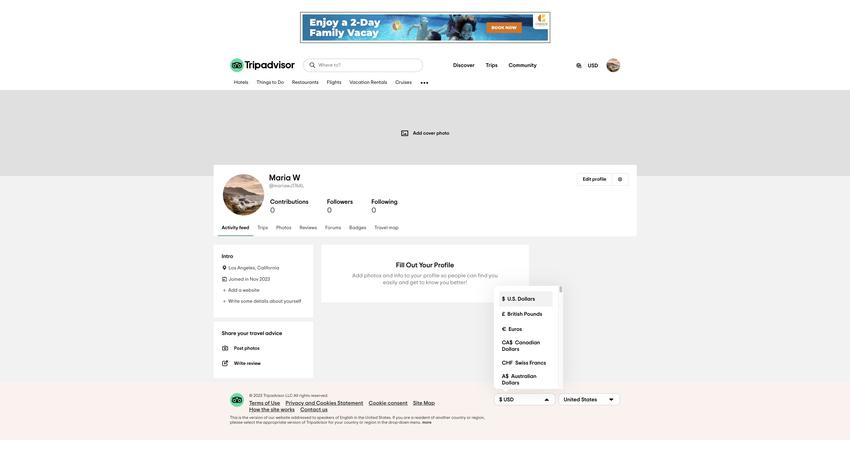 Task type: describe. For each thing, give the bounding box(es) containing it.
list box containing $  u.s. dollars
[[494, 286, 563, 389]]

©
[[249, 393, 253, 398]]

add for add a website
[[228, 288, 238, 293]]

of up more button
[[431, 415, 435, 420]]

edit
[[583, 177, 591, 182]]

a$  australian dollars
[[502, 374, 537, 386]]

california
[[257, 266, 279, 270]]

activity
[[222, 226, 238, 230]]

a inside . if you are a resident of another country or region, please select the appropriate version of tripadvisor for your country or region in the drop-down menu.
[[411, 415, 414, 420]]

0 horizontal spatial or
[[359, 420, 364, 424]]

dollars for $  u.s. dollars
[[518, 296, 535, 302]]

photos
[[276, 226, 291, 230]]

0 horizontal spatial tripadvisor
[[263, 393, 285, 398]]

vacation rentals
[[350, 80, 387, 85]]

to right info
[[405, 273, 410, 278]]

more
[[422, 420, 432, 424]]

badges link
[[345, 220, 370, 236]]

do
[[278, 80, 284, 85]]

united states button
[[559, 393, 620, 405]]

contact us link
[[300, 406, 328, 413]]

dollars for ca$  canadian dollars
[[502, 346, 520, 352]]

followers
[[327, 199, 353, 205]]

united states
[[564, 397, 597, 402]]

following 0
[[372, 199, 398, 214]]

contributions
[[270, 199, 309, 205]]

los angeles, california
[[229, 266, 279, 270]]

site map how the site works
[[249, 400, 435, 412]]

cover
[[423, 131, 436, 136]]

0 vertical spatial in
[[245, 277, 249, 282]]

reviews
[[300, 226, 317, 230]]

write some details about yourself link
[[222, 299, 301, 304]]

speakers
[[317, 415, 334, 420]]

0 for contributions 0
[[270, 207, 275, 214]]

mariawj176xl
[[274, 183, 304, 188]]

0 horizontal spatial country
[[344, 420, 359, 424]]

map
[[389, 226, 399, 230]]

angeles,
[[237, 266, 256, 270]]

usd inside popup button
[[504, 397, 514, 402]]

about
[[270, 299, 283, 304]]

so
[[441, 273, 447, 278]]

privacy and cookies statement link
[[286, 400, 363, 406]]

fill
[[396, 262, 405, 269]]

another
[[436, 415, 451, 420]]

followers 0
[[327, 199, 353, 214]]

ca$  canadian
[[502, 340, 540, 345]]

advertisement region
[[300, 12, 550, 43]]

us
[[322, 407, 328, 412]]

version inside . if you are a resident of another country or region, please select the appropriate version of tripadvisor for your country or region in the drop-down menu.
[[287, 420, 301, 424]]

a$  australian
[[502, 374, 537, 379]]

francs
[[530, 360, 546, 365]]

cookie
[[369, 400, 387, 406]]

write for write review
[[234, 361, 246, 366]]

info
[[394, 273, 403, 278]]

the right select
[[256, 420, 262, 424]]

nov
[[250, 277, 259, 282]]

0 for following 0
[[372, 207, 376, 214]]

edit profile
[[583, 177, 607, 182]]

this is the version of our website addressed to speakers of english in the united states
[[230, 415, 391, 420]]

for
[[329, 420, 334, 424]]

advice
[[265, 331, 282, 336]]

0 vertical spatial and
[[383, 273, 393, 278]]

states inside 'popup button'
[[582, 397, 597, 402]]

add for add photos and info to your profile so people can find you easily and get to know you better!
[[352, 273, 363, 278]]

your inside add photos and info to your profile so people can find you easily and get to know you better!
[[411, 273, 422, 278]]

the inside site map how the site works
[[261, 407, 270, 412]]

$  u.s. dollars
[[502, 296, 535, 302]]

you inside . if you are a resident of another country or region, please select the appropriate version of tripadvisor for your country or region in the drop-down menu.
[[396, 415, 403, 420]]

add for add cover photo
[[413, 131, 422, 136]]

map
[[424, 400, 435, 406]]

of left our
[[264, 415, 268, 420]]

restaurants
[[292, 80, 319, 85]]

contributions 0
[[270, 199, 309, 214]]

easily
[[383, 280, 398, 285]]

activity feed link
[[218, 220, 253, 236]]

our
[[269, 415, 275, 420]]

site map link
[[413, 400, 435, 406]]

maria w mariawj176xl
[[269, 174, 304, 188]]

reviews link
[[296, 220, 321, 236]]

vacation
[[350, 80, 370, 85]]

$  u.s.
[[502, 296, 517, 302]]

0 vertical spatial country
[[452, 415, 466, 420]]

details
[[254, 299, 269, 304]]

some
[[241, 299, 253, 304]]

how the site works link
[[249, 406, 295, 413]]

united inside united states 'popup button'
[[564, 397, 580, 402]]

1 horizontal spatial website
[[276, 415, 290, 420]]

rentals
[[371, 80, 387, 85]]

how
[[249, 407, 260, 412]]

. if you are a resident of another country or region, please select the appropriate version of tripadvisor for your country or region in the drop-down menu.
[[230, 415, 485, 424]]

review
[[247, 361, 261, 366]]

0 horizontal spatial website
[[243, 288, 260, 293]]

write for write some details about yourself
[[228, 299, 240, 304]]

region
[[364, 420, 377, 424]]

addressed
[[291, 415, 312, 420]]

1 horizontal spatial in
[[354, 415, 358, 420]]

cookies
[[316, 400, 336, 406]]

to left do
[[272, 80, 277, 85]]

terms
[[249, 400, 264, 406]]



Task type: vqa. For each thing, say whether or not it's contained in the screenshot.
View Full List
no



Task type: locate. For each thing, give the bounding box(es) containing it.
add photos and info to your profile so people can find you easily and get to know you better!
[[352, 273, 498, 285]]

the left drop- on the left bottom
[[382, 420, 388, 424]]

2 horizontal spatial you
[[489, 273, 498, 278]]

version
[[249, 415, 263, 420], [287, 420, 301, 424]]

2 horizontal spatial and
[[399, 280, 409, 285]]

1 vertical spatial trips
[[258, 226, 268, 230]]

write some details about yourself
[[228, 299, 301, 304]]

of
[[265, 400, 270, 406], [264, 415, 268, 420], [335, 415, 339, 420], [431, 415, 435, 420], [302, 420, 306, 424]]

2 0 from the left
[[327, 207, 332, 214]]

0 horizontal spatial trips
[[258, 226, 268, 230]]

to right get in the bottom of the page
[[420, 280, 425, 285]]

0 horizontal spatial a
[[239, 288, 242, 293]]

intro
[[222, 254, 233, 259]]

0 inside contributions 0
[[270, 207, 275, 214]]

your up get in the bottom of the page
[[411, 273, 422, 278]]

1 vertical spatial dollars
[[502, 346, 520, 352]]

£  british pounds
[[502, 311, 543, 317]]

0 vertical spatial write
[[228, 299, 240, 304]]

of down addressed
[[302, 420, 306, 424]]

2 vertical spatial in
[[377, 420, 381, 424]]

all
[[294, 393, 298, 398]]

yourself
[[284, 299, 301, 304]]

english
[[340, 415, 353, 420]]

2 vertical spatial dollars
[[502, 380, 520, 386]]

version down addressed
[[287, 420, 301, 424]]

0 vertical spatial or
[[467, 415, 471, 420]]

appropriate
[[263, 420, 286, 424]]

write review
[[234, 361, 261, 366]]

trips right 'feed' at the left of page
[[258, 226, 268, 230]]

2023 right ©
[[253, 393, 262, 398]]

0 horizontal spatial usd
[[504, 397, 514, 402]]

llc
[[285, 393, 293, 398]]

or left region,
[[467, 415, 471, 420]]

your right for
[[335, 420, 343, 424]]

1 vertical spatial usd
[[504, 397, 514, 402]]

know
[[426, 280, 439, 285]]

post
[[234, 346, 244, 351]]

in
[[245, 277, 249, 282], [354, 415, 358, 420], [377, 420, 381, 424]]

photos link
[[272, 220, 296, 236]]

None search field
[[304, 59, 422, 71]]

flights link
[[323, 76, 346, 90]]

photos for add
[[364, 273, 382, 278]]

website
[[243, 288, 260, 293], [276, 415, 290, 420]]

more button
[[422, 420, 432, 425]]

write left some
[[228, 299, 240, 304]]

add inside add photos and info to your profile so people can find you easily and get to know you better!
[[352, 273, 363, 278]]

1 horizontal spatial usd
[[588, 63, 598, 68]]

list box
[[494, 286, 563, 389]]

0 vertical spatial a
[[239, 288, 242, 293]]

2 horizontal spatial in
[[377, 420, 381, 424]]

0 inside followers 0
[[327, 207, 332, 214]]

write left review
[[234, 361, 246, 366]]

.
[[391, 415, 392, 420]]

fill out your profile
[[396, 262, 454, 269]]

tripadvisor inside . if you are a resident of another country or region, please select the appropriate version of tripadvisor for your country or region in the drop-down menu.
[[306, 420, 328, 424]]

profile right edit at the right of page
[[593, 177, 607, 182]]

0 horizontal spatial states
[[379, 415, 391, 420]]

add a website link
[[222, 288, 260, 293]]

you down so
[[440, 280, 449, 285]]

1 horizontal spatial country
[[452, 415, 466, 420]]

country
[[452, 415, 466, 420], [344, 420, 359, 424]]

or
[[467, 415, 471, 420], [359, 420, 364, 424]]

dollars for a$  australian dollars
[[502, 380, 520, 386]]

activity feed
[[222, 226, 249, 230]]

community
[[509, 63, 537, 68]]

you right "find"
[[489, 273, 498, 278]]

photos inside add photos and info to your profile so people can find you easily and get to know you better!
[[364, 273, 382, 278]]

photos
[[364, 273, 382, 278], [245, 346, 260, 351]]

resident
[[415, 415, 430, 420]]

profile inside add photos and info to your profile so people can find you easily and get to know you better!
[[424, 273, 440, 278]]

and
[[383, 273, 393, 278], [399, 280, 409, 285], [305, 400, 315, 406]]

write
[[228, 299, 240, 304], [234, 361, 246, 366]]

1 horizontal spatial add
[[352, 273, 363, 278]]

0 vertical spatial add
[[413, 131, 422, 136]]

1 vertical spatial add
[[352, 273, 363, 278]]

contact
[[300, 407, 321, 412]]

1 horizontal spatial or
[[467, 415, 471, 420]]

0 vertical spatial united
[[564, 397, 580, 402]]

you
[[489, 273, 498, 278], [440, 280, 449, 285], [396, 415, 403, 420]]

0 vertical spatial you
[[489, 273, 498, 278]]

profile inside edit profile button
[[593, 177, 607, 182]]

flights
[[327, 80, 341, 85]]

1 vertical spatial your
[[238, 331, 249, 336]]

your inside . if you are a resident of another country or region, please select the appropriate version of tripadvisor for your country or region in the drop-down menu.
[[335, 420, 343, 424]]

1 vertical spatial country
[[344, 420, 359, 424]]

can
[[467, 273, 477, 278]]

joined in nov 2023
[[229, 277, 270, 282]]

travel map link
[[370, 220, 403, 236]]

1 vertical spatial tripadvisor
[[306, 420, 328, 424]]

badges
[[349, 226, 366, 230]]

1 vertical spatial 2023
[[253, 393, 262, 398]]

dollars up "£  british pounds"
[[518, 296, 535, 302]]

0 vertical spatial version
[[249, 415, 263, 420]]

1 vertical spatial in
[[354, 415, 358, 420]]

0 down contributions
[[270, 207, 275, 214]]

usd right the $
[[504, 397, 514, 402]]

2 horizontal spatial add
[[413, 131, 422, 136]]

in right the region
[[377, 420, 381, 424]]

1 horizontal spatial states
[[582, 397, 597, 402]]

tripadvisor image
[[230, 58, 295, 72]]

1 horizontal spatial a
[[411, 415, 414, 420]]

region,
[[472, 415, 485, 420]]

2023
[[260, 277, 270, 282], [253, 393, 262, 398]]

of inside "link"
[[265, 400, 270, 406]]

1 horizontal spatial trips
[[486, 63, 498, 68]]

tripadvisor up use
[[263, 393, 285, 398]]

tripadvisor down this is the version of our website addressed to speakers of english in the united states
[[306, 420, 328, 424]]

you right if
[[396, 415, 403, 420]]

dollars inside ca$  canadian dollars
[[502, 346, 520, 352]]

0 down following
[[372, 207, 376, 214]]

0 down followers
[[327, 207, 332, 214]]

0 horizontal spatial your
[[238, 331, 249, 336]]

cookie consent
[[369, 400, 408, 406]]

0 vertical spatial website
[[243, 288, 260, 293]]

2 horizontal spatial 0
[[372, 207, 376, 214]]

things to do link
[[253, 76, 288, 90]]

2 vertical spatial add
[[228, 288, 238, 293]]

statement
[[338, 400, 363, 406]]

1 vertical spatial states
[[379, 415, 391, 420]]

0 vertical spatial 2023
[[260, 277, 270, 282]]

$
[[499, 397, 503, 402]]

terms of use link
[[249, 400, 280, 406]]

usd inside 'button'
[[588, 63, 598, 68]]

0 horizontal spatial you
[[396, 415, 403, 420]]

0 vertical spatial dollars
[[518, 296, 535, 302]]

write review link
[[222, 359, 305, 367]]

1 vertical spatial photos
[[245, 346, 260, 351]]

a right "are"
[[411, 415, 414, 420]]

and up easily at the left
[[383, 273, 393, 278]]

1 horizontal spatial tripadvisor
[[306, 420, 328, 424]]

to down contact us link
[[312, 415, 316, 420]]

search image
[[309, 62, 316, 69]]

2 vertical spatial your
[[335, 420, 343, 424]]

the right is
[[242, 415, 248, 420]]

trips right discover button
[[486, 63, 498, 68]]

0 vertical spatial photos
[[364, 273, 382, 278]]

1 horizontal spatial profile
[[593, 177, 607, 182]]

forums
[[325, 226, 341, 230]]

$ usd
[[499, 397, 514, 402]]

los
[[229, 266, 236, 270]]

1 0 from the left
[[270, 207, 275, 214]]

2 horizontal spatial your
[[411, 273, 422, 278]]

country right another
[[452, 415, 466, 420]]

vacation rentals link
[[346, 76, 391, 90]]

profile picture image
[[607, 58, 620, 72]]

of up the how the site works link
[[265, 400, 270, 406]]

a down joined
[[239, 288, 242, 293]]

2 vertical spatial and
[[305, 400, 315, 406]]

dollars down ca$  canadian at the bottom right of page
[[502, 346, 520, 352]]

1 vertical spatial website
[[276, 415, 290, 420]]

trips link
[[253, 220, 272, 236]]

the down terms of use "link" on the bottom of page
[[261, 407, 270, 412]]

edit profile button
[[577, 173, 612, 186]]

2023 right nov
[[260, 277, 270, 282]]

use
[[271, 400, 280, 406]]

dollars down a$  australian
[[502, 380, 520, 386]]

0 inside following 0
[[372, 207, 376, 214]]

forums link
[[321, 220, 345, 236]]

1 horizontal spatial 0
[[327, 207, 332, 214]]

dollars inside a$  australian dollars
[[502, 380, 520, 386]]

cruises link
[[391, 76, 416, 90]]

profile
[[434, 262, 454, 269]]

0
[[270, 207, 275, 214], [327, 207, 332, 214], [372, 207, 376, 214]]

a
[[239, 288, 242, 293], [411, 415, 414, 420]]

1 vertical spatial and
[[399, 280, 409, 285]]

1 vertical spatial united
[[365, 415, 378, 420]]

3 0 from the left
[[372, 207, 376, 214]]

usd left profile picture
[[588, 63, 598, 68]]

things
[[257, 80, 271, 85]]

your left travel
[[238, 331, 249, 336]]

0 horizontal spatial profile
[[424, 273, 440, 278]]

photos for post
[[245, 346, 260, 351]]

photo
[[437, 131, 450, 136]]

your
[[411, 273, 422, 278], [238, 331, 249, 336], [335, 420, 343, 424]]

profile
[[593, 177, 607, 182], [424, 273, 440, 278]]

$ usd button
[[494, 393, 556, 405]]

or left the region
[[359, 420, 364, 424]]

website down the joined in nov 2023
[[243, 288, 260, 293]]

photos right post
[[245, 346, 260, 351]]

in right english
[[354, 415, 358, 420]]

version down the how
[[249, 415, 263, 420]]

the up the region
[[358, 415, 365, 420]]

0 horizontal spatial and
[[305, 400, 315, 406]]

1 vertical spatial a
[[411, 415, 414, 420]]

1 horizontal spatial you
[[440, 280, 449, 285]]

to
[[272, 80, 277, 85], [405, 273, 410, 278], [420, 280, 425, 285], [312, 415, 316, 420]]

website down works
[[276, 415, 290, 420]]

Search search field
[[319, 62, 417, 68]]

1 vertical spatial write
[[234, 361, 246, 366]]

1 vertical spatial version
[[287, 420, 301, 424]]

1 vertical spatial you
[[440, 280, 449, 285]]

things to do
[[257, 80, 284, 85]]

1 horizontal spatial united
[[564, 397, 580, 402]]

trips button
[[480, 58, 503, 72]]

and down info
[[399, 280, 409, 285]]

1 vertical spatial or
[[359, 420, 364, 424]]

0 horizontal spatial version
[[249, 415, 263, 420]]

0 horizontal spatial in
[[245, 277, 249, 282]]

0 horizontal spatial photos
[[245, 346, 260, 351]]

0 horizontal spatial 0
[[270, 207, 275, 214]]

usd button
[[570, 58, 604, 73]]

of left english
[[335, 415, 339, 420]]

get
[[410, 280, 418, 285]]

profile up know
[[424, 273, 440, 278]]

find
[[478, 273, 488, 278]]

and up contact on the bottom left of page
[[305, 400, 315, 406]]

0 horizontal spatial add
[[228, 288, 238, 293]]

2 vertical spatial you
[[396, 415, 403, 420]]

0 for followers 0
[[327, 207, 332, 214]]

w
[[293, 174, 300, 182]]

in inside . if you are a resident of another country or region, please select the appropriate version of tripadvisor for your country or region in the drop-down menu.
[[377, 420, 381, 424]]

0 vertical spatial trips
[[486, 63, 498, 68]]

0 horizontal spatial united
[[365, 415, 378, 420]]

0 vertical spatial tripadvisor
[[263, 393, 285, 398]]

site
[[271, 407, 280, 412]]

please
[[230, 420, 243, 424]]

0 vertical spatial profile
[[593, 177, 607, 182]]

trips inside button
[[486, 63, 498, 68]]

1 horizontal spatial your
[[335, 420, 343, 424]]

discover
[[453, 63, 475, 68]]

1 vertical spatial profile
[[424, 273, 440, 278]]

£  british
[[502, 311, 523, 317]]

country down english
[[344, 420, 359, 424]]

0 vertical spatial states
[[582, 397, 597, 402]]

site
[[413, 400, 423, 406]]

works
[[281, 407, 295, 412]]

travel
[[375, 226, 388, 230]]

post photos
[[234, 346, 260, 351]]

1 horizontal spatial version
[[287, 420, 301, 424]]

travel map
[[375, 226, 399, 230]]

0 vertical spatial usd
[[588, 63, 598, 68]]

photos left info
[[364, 273, 382, 278]]

discover button
[[448, 58, 480, 72]]

terms of use
[[249, 400, 280, 406]]

is
[[239, 415, 241, 420]]

0 vertical spatial your
[[411, 273, 422, 278]]

1 horizontal spatial and
[[383, 273, 393, 278]]

chf  swiss francs
[[502, 360, 546, 365]]

the
[[261, 407, 270, 412], [242, 415, 248, 420], [358, 415, 365, 420], [256, 420, 262, 424], [382, 420, 388, 424]]

1 horizontal spatial photos
[[364, 273, 382, 278]]

in left nov
[[245, 277, 249, 282]]

menu.
[[410, 420, 421, 424]]



